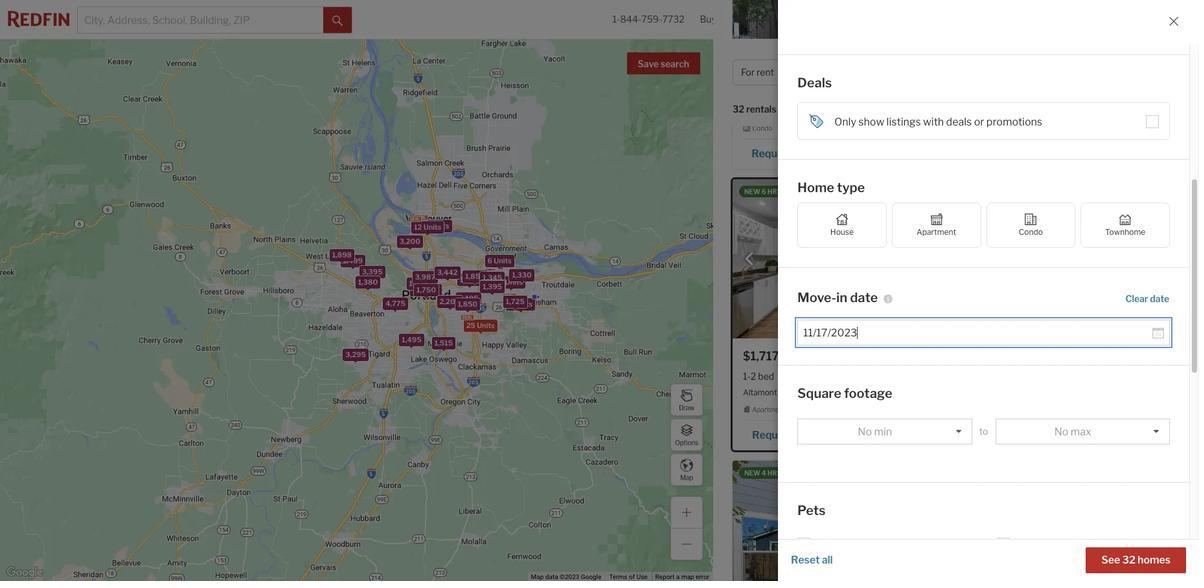 Task type: vqa. For each thing, say whether or not it's contained in the screenshot.
1,550 on the top of page
yes



Task type: locate. For each thing, give the bounding box(es) containing it.
save search button
[[627, 52, 700, 75]]

#49,
[[807, 106, 823, 116]]

deals
[[798, 75, 832, 90]]

units right 25
[[477, 321, 495, 330]]

1,495
[[409, 279, 429, 288], [459, 294, 478, 303], [402, 335, 421, 344]]

1,345
[[482, 273, 502, 282]]

1 horizontal spatial 6
[[508, 299, 513, 309]]

map left the data
[[531, 574, 544, 581]]

favorite button image
[[922, 349, 939, 366], [1151, 349, 1168, 366]]

1 allowed from the left
[[844, 539, 882, 551]]

/mo for $1,330 /mo
[[1011, 350, 1033, 364]]

2 hrs from the top
[[768, 470, 781, 478]]

see 32 homes
[[1102, 555, 1171, 567]]

units right 20
[[431, 221, 449, 230]]

32 left rentals
[[733, 104, 744, 115]]

sort
[[792, 104, 811, 115]]

no left max
[[1055, 426, 1069, 438]]

to right (low
[[887, 104, 897, 115]]

date inside button
[[1150, 293, 1169, 304]]

or right the valley,
[[952, 388, 963, 397]]

1 vertical spatial 6
[[487, 256, 492, 265]]

favorite button checkbox
[[1151, 349, 1168, 366]]

square footage
[[798, 386, 893, 401]]

1 vertical spatial apartment
[[752, 406, 785, 414]]

0 horizontal spatial 1-
[[613, 14, 620, 25]]

portland
[[733, 52, 791, 69]]

no left min
[[858, 426, 872, 438]]

2 favorite button image from the left
[[1151, 349, 1168, 366]]

1 horizontal spatial to
[[979, 426, 988, 437]]

1,695 left 1,345 on the top
[[460, 275, 479, 284]]

favorite button image for $1,717+ /mo
[[922, 349, 939, 366]]

or up show
[[859, 106, 870, 116]]

summit
[[779, 388, 807, 397]]

map inside button
[[680, 474, 693, 482]]

0 vertical spatial 1-
[[613, 14, 620, 25]]

20 units
[[420, 221, 449, 230]]

1-2 bed
[[743, 371, 774, 382]]

0 vertical spatial 32
[[733, 104, 744, 115]]

ago
[[783, 188, 797, 196], [783, 470, 797, 478]]

new for new 6 hrs ago
[[744, 188, 760, 196]]

2021 sw main st #49, portland, or 97205
[[743, 106, 897, 116]]

0 horizontal spatial no
[[858, 426, 872, 438]]

map for map
[[680, 474, 693, 482]]

2 horizontal spatial 6
[[762, 188, 766, 196]]

1 horizontal spatial favorite button image
[[1151, 349, 1168, 366]]

6 units down "3 units"
[[508, 299, 532, 309]]

6 units
[[487, 256, 511, 265], [508, 299, 532, 309]]

1 horizontal spatial 1,695
[[483, 282, 503, 291]]

0 horizontal spatial 32
[[733, 104, 744, 115]]

1-844-759-7732 link
[[613, 14, 685, 25]]

6 up 1,345 on the top
[[487, 256, 492, 265]]

1 new from the top
[[744, 188, 760, 196]]

allowed
[[844, 539, 882, 551], [1041, 539, 1078, 551]]

new left the 4
[[744, 470, 760, 478]]

favorite button checkbox
[[922, 349, 939, 366]]

1,850 up 25
[[458, 299, 477, 309]]

1,499
[[343, 256, 363, 265]]

units right 12
[[423, 222, 441, 231]]

option group
[[798, 202, 1170, 248]]

700
[[805, 90, 823, 101]]

0 vertical spatial 1,850
[[465, 272, 485, 281]]

1,725
[[506, 297, 524, 306]]

0 vertical spatial to
[[887, 104, 897, 115]]

apartment
[[917, 227, 956, 237], [752, 406, 785, 414]]

0 vertical spatial square
[[815, 104, 846, 115]]

0 horizontal spatial apartment
[[752, 406, 785, 414]]

to
[[887, 104, 897, 115], [979, 426, 988, 437]]

7472
[[905, 148, 931, 160]]

©2023
[[560, 574, 580, 581]]

map down options
[[680, 474, 693, 482]]

0 vertical spatial map
[[680, 474, 693, 482]]

photo of 2021 sw main st #49, portland, or 97205 image
[[733, 0, 949, 57]]

954-
[[880, 148, 905, 160]]

0 vertical spatial ago
[[783, 188, 797, 196]]

1,695 down 1,400
[[483, 282, 503, 291]]

1 horizontal spatial 32
[[1122, 555, 1136, 567]]

House checkbox
[[798, 202, 887, 248]]

sort : square feet (low to high)
[[792, 104, 920, 115]]

no for no max
[[1055, 426, 1069, 438]]

rent
[[902, 52, 935, 69]]

1- for 2
[[743, 371, 751, 382]]

97205
[[872, 106, 897, 116]]

9701
[[796, 388, 814, 397]]

favorite button image up the valley,
[[922, 349, 939, 366]]

house
[[831, 227, 854, 237]]

6 down "3 units"
[[508, 299, 513, 309]]

photo of 47 eagle crest dr #5, lake oswego, or 97035 image
[[962, 0, 1178, 57]]

new 6 hrs ago
[[744, 188, 797, 196]]

1 horizontal spatial no
[[1055, 426, 1069, 438]]

2 no from the left
[[1055, 426, 1069, 438]]

0 vertical spatial apartment
[[917, 227, 956, 237]]

1 vertical spatial 1-
[[743, 371, 751, 382]]

1 hrs from the top
[[768, 188, 781, 196]]

0 vertical spatial hrs
[[768, 188, 781, 196]]

1 vertical spatial to
[[979, 426, 988, 437]]

1,850 up "1,395"
[[465, 272, 485, 281]]

hrs left home
[[768, 188, 781, 196]]

hrs for 4
[[768, 470, 781, 478]]

1 no from the left
[[858, 426, 872, 438]]

Townhome checkbox
[[1081, 202, 1170, 248]]

1- left bed
[[743, 371, 751, 382]]

submit search image
[[332, 15, 343, 26]]

deals
[[946, 116, 972, 128]]

0 vertical spatial new
[[744, 188, 760, 196]]

1 vertical spatial or
[[952, 388, 963, 397]]

terms
[[609, 574, 628, 581]]

1 vertical spatial ago
[[783, 470, 797, 478]]

no max
[[1055, 426, 1092, 438]]

1 horizontal spatial allowed
[[1041, 539, 1078, 551]]

6 left home
[[762, 188, 766, 196]]

1-
[[613, 14, 620, 25], [743, 371, 751, 382]]

12 units
[[414, 222, 441, 231]]

1 vertical spatial new
[[744, 470, 760, 478]]

request
[[1032, 147, 1073, 159], [752, 148, 793, 160], [1032, 428, 1073, 441], [752, 430, 793, 442]]

ago left home
[[783, 188, 797, 196]]

deal
[[813, 188, 831, 196]]

bath
[[779, 90, 798, 101]]

32
[[733, 104, 744, 115], [1122, 555, 1136, 567]]

2 horizontal spatial condo
[[1019, 227, 1043, 237]]

for rent button
[[733, 60, 799, 86]]

1 horizontal spatial or
[[952, 388, 963, 397]]

3,200
[[399, 237, 420, 246]]

1 horizontal spatial apartment
[[917, 227, 956, 237]]

6 units up 1,345 on the top
[[487, 256, 511, 265]]

/mo up bath
[[783, 68, 805, 82]]

request a tour button
[[972, 142, 1168, 161], [743, 143, 837, 163], [972, 424, 1168, 443], [743, 425, 838, 444]]

11
[[413, 286, 420, 295]]

blvd,
[[883, 388, 901, 397]]

feet
[[848, 104, 866, 115]]

1 horizontal spatial map
[[680, 474, 693, 482]]

apartment inside checkbox
[[917, 227, 956, 237]]

1 favorite button image from the left
[[922, 349, 939, 366]]

1- left 759-
[[613, 14, 620, 25]]

2 vertical spatial 6
[[508, 299, 513, 309]]

1 vertical spatial 1,495
[[459, 294, 478, 303]]

save search
[[638, 58, 689, 69]]

1 horizontal spatial 1-
[[743, 371, 751, 382]]

$1,330
[[972, 350, 1011, 364]]

happy
[[902, 388, 926, 397]]

condo inside checkbox
[[1019, 227, 1043, 237]]

google image
[[3, 565, 46, 582]]

to down 97086
[[979, 426, 988, 437]]

advertisement region
[[973, 521, 1167, 582]]

32 right see
[[1122, 555, 1136, 567]]

st
[[797, 106, 805, 116]]

reset all
[[791, 555, 833, 567]]

0 horizontal spatial allowed
[[844, 539, 882, 551]]

/mo right the $1,717+
[[788, 350, 810, 364]]

/mo for $1,717+ /mo
[[788, 350, 810, 364]]

(971) 377-5056 link
[[838, 424, 939, 446]]

show
[[859, 116, 885, 128]]

Select your move-in date text field
[[803, 327, 1153, 339]]

97086
[[965, 388, 990, 397]]

0 horizontal spatial map
[[531, 574, 544, 581]]

or
[[859, 106, 870, 116], [952, 388, 963, 397]]

0 horizontal spatial condo
[[752, 124, 772, 132]]

/mo down select your move-in date text field
[[1011, 350, 1033, 364]]

square feet (low to high) button
[[813, 103, 930, 116]]

2 vertical spatial 1,495
[[402, 335, 421, 344]]

map button
[[671, 454, 703, 487]]

data
[[545, 574, 558, 581]]

map data ©2023 google
[[531, 574, 602, 581]]

date right in
[[850, 290, 878, 306]]

2 new from the top
[[744, 470, 760, 478]]

| 9701 se johnson creek blvd, happy valley, or 97086
[[792, 388, 990, 397]]

32 rentals
[[733, 104, 777, 115]]

allowed right dogs
[[844, 539, 882, 551]]

allowed right the cats
[[1041, 539, 1078, 551]]

25 units
[[466, 321, 495, 330]]

date right clear
[[1150, 293, 1169, 304]]

hrs right the 4
[[768, 470, 781, 478]]

new left home
[[744, 188, 760, 196]]

new 4 hrs ago
[[744, 470, 797, 478]]

ago for new 6 hrs ago
[[783, 188, 797, 196]]

favorite button image down clear date at bottom right
[[1151, 349, 1168, 366]]

1 vertical spatial hrs
[[768, 470, 781, 478]]

1 vertical spatial 32
[[1122, 555, 1136, 567]]

0 horizontal spatial 6
[[487, 256, 492, 265]]

photo of 1300 ne 181st ave, portland, or 97230 image
[[962, 180, 1178, 339]]

0 horizontal spatial or
[[859, 106, 870, 116]]

0 horizontal spatial favorite button image
[[922, 349, 939, 366]]

2 allowed from the left
[[1041, 539, 1078, 551]]

1 horizontal spatial date
[[1150, 293, 1169, 304]]

700 sq ft
[[805, 90, 844, 101]]

se
[[816, 388, 826, 397]]

3
[[499, 278, 503, 287]]

ago right the 4
[[783, 470, 797, 478]]

for rent
[[741, 67, 774, 78]]

1 vertical spatial map
[[531, 574, 544, 581]]

3,395
[[362, 267, 382, 276]]

pets
[[798, 503, 826, 519]]



Task type: describe. For each thing, give the bounding box(es) containing it.
terms of use
[[609, 574, 648, 581]]

portland,
[[825, 106, 857, 116]]

photo of 8516 ne hassalo st, portland, or 97220 image
[[733, 461, 949, 582]]

32 inside button
[[1122, 555, 1136, 567]]

377-
[[879, 430, 902, 442]]

12
[[414, 222, 422, 231]]

home type
[[798, 180, 865, 196]]

1- for 844-
[[613, 14, 620, 25]]

listings
[[887, 116, 921, 128]]

creek
[[859, 388, 881, 397]]

0 vertical spatial or
[[859, 106, 870, 116]]

only show listings with deals or promotions
[[835, 116, 1043, 128]]

portland apartments for rent
[[733, 52, 935, 69]]

Apartment checkbox
[[892, 202, 981, 248]]

map for map data ©2023 google
[[531, 574, 544, 581]]

:
[[811, 104, 813, 115]]

1
[[773, 90, 777, 101]]

search
[[661, 58, 689, 69]]

1 vertical spatial 6 units
[[508, 299, 532, 309]]

1,380
[[358, 277, 378, 287]]

home
[[798, 180, 834, 196]]

move-in date
[[798, 290, 878, 306]]

(971) 377-5056
[[852, 430, 930, 442]]

0 vertical spatial 1,495
[[409, 279, 429, 288]]

$1,495
[[743, 68, 783, 82]]

see 32 homes button
[[1086, 548, 1186, 574]]

1 vertical spatial square
[[798, 386, 842, 401]]

in
[[837, 290, 848, 306]]

clear date button
[[1125, 287, 1170, 309]]

only
[[835, 116, 856, 128]]

townhome
[[1105, 227, 1146, 237]]

cats
[[1016, 539, 1039, 551]]

0 vertical spatial 6
[[762, 188, 766, 196]]

1 vertical spatial 1,850
[[458, 299, 477, 309]]

hrs for 6
[[768, 188, 781, 196]]

max
[[1071, 426, 1092, 438]]

(971)
[[852, 430, 877, 442]]

ago for new 4 hrs ago
[[783, 470, 797, 478]]

promotions
[[987, 116, 1043, 128]]

$1,330 /mo
[[972, 350, 1033, 364]]

terms of use link
[[609, 574, 648, 581]]

1,515
[[434, 338, 453, 347]]

use
[[637, 574, 648, 581]]

map region
[[0, 0, 750, 582]]

rent
[[757, 67, 774, 78]]

3,442
[[437, 268, 457, 277]]

no for no min
[[858, 426, 872, 438]]

photo of 9701 se johnson creek blvd, happy valley, or 97086 image
[[733, 180, 949, 339]]

all
[[822, 555, 833, 567]]

or
[[974, 116, 984, 128]]

report a map error
[[655, 574, 709, 581]]

table button
[[1148, 106, 1180, 125]]

min
[[874, 426, 892, 438]]

(503) 954-7472
[[850, 148, 931, 160]]

bed
[[758, 371, 774, 382]]

0 horizontal spatial date
[[850, 290, 878, 306]]

table
[[1151, 107, 1177, 119]]

draw button
[[671, 384, 703, 417]]

1 horizontal spatial condo
[[981, 124, 1001, 132]]

reset all button
[[791, 548, 833, 574]]

1,400
[[491, 257, 511, 266]]

2,200
[[439, 297, 460, 306]]

units down "3 units"
[[515, 299, 532, 309]]

0 vertical spatial 6 units
[[487, 256, 511, 265]]

report a map error link
[[655, 574, 709, 581]]

7732
[[662, 14, 685, 25]]

3,987
[[415, 272, 435, 281]]

0 horizontal spatial 1,695
[[460, 275, 479, 284]]

homes
[[1138, 555, 1171, 567]]

favorite button image for $1,330 /mo
[[1151, 349, 1168, 366]]

johnson
[[828, 388, 858, 397]]

error
[[696, 574, 709, 581]]

main
[[778, 106, 796, 116]]

$1,717+
[[743, 350, 786, 364]]

$1,495 /mo
[[743, 68, 805, 82]]

ft
[[837, 90, 844, 101]]

option group containing house
[[798, 202, 1170, 248]]

sw
[[763, 106, 776, 116]]

|
[[792, 388, 794, 397]]

for
[[741, 67, 755, 78]]

draw
[[679, 404, 695, 412]]

altamont summit
[[743, 388, 807, 397]]

valley,
[[927, 388, 950, 397]]

2021
[[743, 106, 761, 116]]

2
[[751, 371, 756, 382]]

Condo checkbox
[[986, 202, 1076, 248]]

units right "11"
[[421, 286, 439, 295]]

units right 3
[[505, 278, 523, 287]]

1,750
[[416, 285, 436, 294]]

1,395
[[482, 282, 502, 291]]

map
[[681, 574, 694, 581]]

sq
[[825, 90, 835, 101]]

options button
[[671, 419, 703, 452]]

3,295
[[345, 350, 366, 359]]

new for new 4 hrs ago
[[744, 470, 760, 478]]

previous button image
[[743, 253, 756, 266]]

footage
[[844, 386, 893, 401]]

5056
[[902, 430, 930, 442]]

/mo for $1,495 /mo
[[783, 68, 805, 82]]

options
[[675, 439, 698, 447]]

0 horizontal spatial to
[[887, 104, 897, 115]]

clear
[[1126, 293, 1148, 304]]

units up 1,345 on the top
[[494, 256, 511, 265]]

allowed for dogs allowed
[[844, 539, 882, 551]]

allowed for cats allowed
[[1041, 539, 1078, 551]]

dogs allowed
[[817, 539, 882, 551]]

save
[[638, 58, 659, 69]]

(503)
[[850, 148, 878, 160]]



